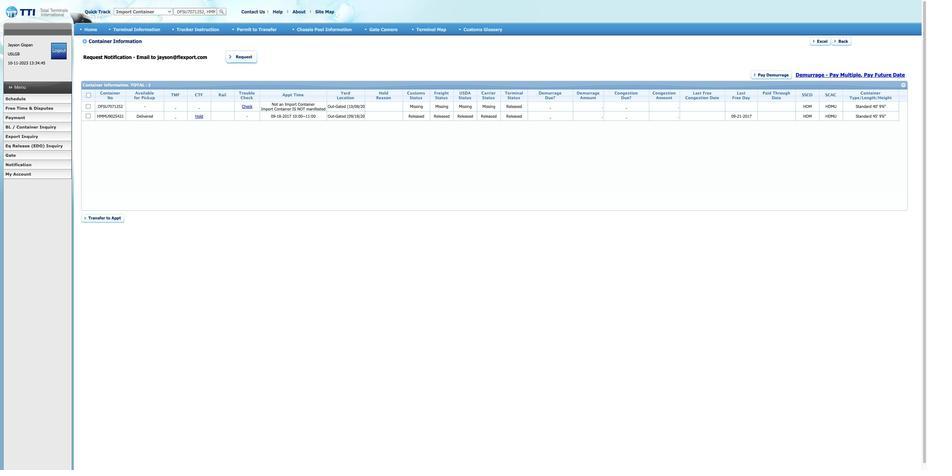 Task type: describe. For each thing, give the bounding box(es) containing it.
customs
[[464, 27, 482, 32]]

instruction
[[195, 27, 219, 32]]

permit
[[237, 27, 251, 32]]

track
[[98, 9, 110, 14]]

help link
[[273, 9, 283, 14]]

terminal for terminal information
[[113, 27, 133, 32]]

export inquiry link
[[3, 132, 72, 141]]

terminal for terminal map
[[417, 27, 436, 32]]

trucker
[[177, 27, 193, 32]]

eq release (edo) inquiry link
[[3, 141, 72, 151]]

pool
[[315, 27, 324, 32]]

eq
[[5, 143, 11, 148]]

gate for gate camera
[[369, 27, 380, 32]]

quick track
[[85, 9, 110, 14]]

bl
[[5, 125, 11, 129]]

eq release (edo) inquiry
[[5, 143, 63, 148]]

jayson gispan
[[8, 42, 33, 47]]

free time & disputes
[[5, 106, 53, 110]]

disputes
[[34, 106, 53, 110]]

my account link
[[3, 170, 72, 179]]

1 information from the left
[[134, 27, 160, 32]]

help
[[273, 9, 283, 14]]

&
[[29, 106, 32, 110]]

gispan
[[21, 42, 33, 47]]

home
[[84, 27, 97, 32]]

map for site map
[[325, 9, 334, 14]]

quick
[[85, 9, 97, 14]]

/
[[12, 125, 15, 129]]

my account
[[5, 172, 31, 176]]

10-11-2023 13:34:45
[[8, 60, 45, 65]]

chassis pool information
[[297, 27, 352, 32]]

map for terminal map
[[437, 27, 446, 32]]

schedule
[[5, 96, 26, 101]]

schedule link
[[3, 94, 72, 104]]

site
[[315, 9, 324, 14]]

contact
[[241, 9, 258, 14]]

jayson
[[8, 42, 20, 47]]

free time & disputes link
[[3, 104, 72, 113]]

container
[[16, 125, 38, 129]]

bl / container inquiry
[[5, 125, 56, 129]]

payment
[[5, 115, 25, 120]]

terminal map
[[417, 27, 446, 32]]

inquiry for (edo)
[[46, 143, 63, 148]]

permit to transfer
[[237, 27, 277, 32]]



Task type: vqa. For each thing, say whether or not it's contained in the screenshot.
Gate Link
yes



Task type: locate. For each thing, give the bounding box(es) containing it.
2023
[[19, 60, 28, 65]]

gate for gate
[[5, 153, 16, 158]]

free
[[5, 106, 15, 110]]

transfer
[[259, 27, 277, 32]]

release
[[12, 143, 30, 148]]

None text field
[[174, 8, 217, 15]]

export inquiry
[[5, 134, 38, 139]]

camera
[[381, 27, 398, 32]]

time
[[17, 106, 28, 110]]

notification
[[5, 162, 32, 167]]

my
[[5, 172, 12, 176]]

to
[[253, 27, 257, 32]]

1 vertical spatial map
[[437, 27, 446, 32]]

inquiry
[[40, 125, 56, 129], [21, 134, 38, 139], [46, 143, 63, 148]]

contact us
[[241, 9, 265, 14]]

about
[[293, 9, 306, 14]]

us
[[260, 9, 265, 14]]

gate camera
[[369, 27, 398, 32]]

map left customs
[[437, 27, 446, 32]]

0 vertical spatial inquiry
[[40, 125, 56, 129]]

0 horizontal spatial map
[[325, 9, 334, 14]]

0 vertical spatial map
[[325, 9, 334, 14]]

1 vertical spatial gate
[[5, 153, 16, 158]]

1 horizontal spatial gate
[[369, 27, 380, 32]]

glossary
[[484, 27, 502, 32]]

terminal
[[113, 27, 133, 32], [417, 27, 436, 32]]

11-
[[14, 60, 19, 65]]

export
[[5, 134, 20, 139]]

inquiry right (edo)
[[46, 143, 63, 148]]

customs glossary
[[464, 27, 502, 32]]

contact us link
[[241, 9, 265, 14]]

gate link
[[3, 151, 72, 160]]

1 horizontal spatial information
[[325, 27, 352, 32]]

gate down "eq"
[[5, 153, 16, 158]]

account
[[13, 172, 31, 176]]

site map link
[[315, 9, 334, 14]]

about link
[[293, 9, 306, 14]]

1 terminal from the left
[[113, 27, 133, 32]]

1 horizontal spatial terminal
[[417, 27, 436, 32]]

2 information from the left
[[325, 27, 352, 32]]

(edo)
[[31, 143, 45, 148]]

1 vertical spatial inquiry
[[21, 134, 38, 139]]

notification link
[[3, 160, 72, 170]]

login image
[[51, 43, 67, 59]]

map right site
[[325, 9, 334, 14]]

0 horizontal spatial information
[[134, 27, 160, 32]]

1 horizontal spatial map
[[437, 27, 446, 32]]

inquiry down bl / container inquiry
[[21, 134, 38, 139]]

inquiry for container
[[40, 125, 56, 129]]

trucker instruction
[[177, 27, 219, 32]]

0 vertical spatial gate
[[369, 27, 380, 32]]

inquiry down "payment" "link"
[[40, 125, 56, 129]]

gate
[[369, 27, 380, 32], [5, 153, 16, 158]]

bl / container inquiry link
[[3, 122, 72, 132]]

chassis
[[297, 27, 313, 32]]

0 horizontal spatial terminal
[[113, 27, 133, 32]]

site map
[[315, 9, 334, 14]]

10-
[[8, 60, 14, 65]]

payment link
[[3, 113, 72, 122]]

uslgb
[[8, 51, 20, 56]]

13:34:45
[[29, 60, 45, 65]]

2 terminal from the left
[[417, 27, 436, 32]]

information
[[134, 27, 160, 32], [325, 27, 352, 32]]

2 vertical spatial inquiry
[[46, 143, 63, 148]]

0 horizontal spatial gate
[[5, 153, 16, 158]]

terminal information
[[113, 27, 160, 32]]

map
[[325, 9, 334, 14], [437, 27, 446, 32]]

gate left camera
[[369, 27, 380, 32]]



